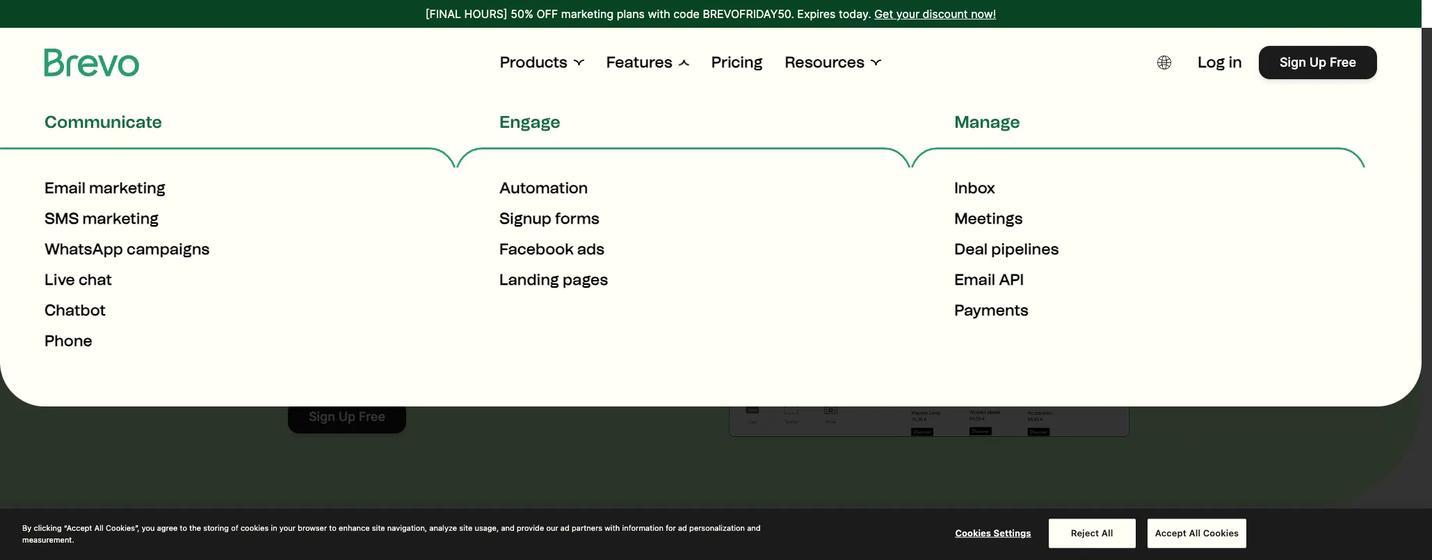 Task type: vqa. For each thing, say whether or not it's contained in the screenshot.
Library
no



Task type: locate. For each thing, give the bounding box(es) containing it.
all inside 'button'
[[1189, 528, 1201, 539]]

site right enhance
[[372, 524, 385, 533]]

revenue
[[402, 160, 557, 207]]

deal
[[955, 240, 988, 259]]

free
[[1330, 55, 1357, 70], [359, 410, 385, 425]]

1 vertical spatial marketing
[[89, 179, 165, 198]]

phone link
[[45, 332, 92, 363]]

of
[[231, 524, 238, 533]]

today.
[[839, 7, 872, 21]]

reject
[[1071, 528, 1100, 539]]

1 cookies from the left
[[956, 528, 992, 539]]

1 horizontal spatial email
[[955, 271, 996, 289]]

marketing right off
[[561, 7, 614, 21]]

email marketing link
[[45, 179, 165, 209]]

to right browser
[[329, 524, 337, 533]]

payments
[[955, 301, 1029, 320]]

0 horizontal spatial cookies
[[956, 528, 992, 539]]

1 horizontal spatial sign up free
[[1280, 55, 1357, 70]]

0 horizontal spatial the
[[189, 524, 201, 533]]

0 horizontal spatial and
[[501, 524, 515, 533]]

up
[[1310, 55, 1327, 70], [339, 410, 356, 425]]

to
[[180, 524, 187, 533], [329, 524, 337, 533]]

1 horizontal spatial in
[[1229, 53, 1243, 72]]

0 vertical spatial email
[[45, 179, 86, 198]]

1 horizontal spatial all
[[1102, 528, 1114, 539]]

0 vertical spatial sign
[[1280, 55, 1307, 70]]

with
[[648, 7, 671, 21], [567, 160, 652, 207], [605, 524, 620, 533]]

all right reject
[[1102, 528, 1114, 539]]

email up sms
[[45, 179, 86, 198]]

engage
[[500, 112, 561, 132]]

your left browser
[[280, 524, 296, 533]]

1 horizontal spatial and
[[747, 524, 761, 533]]

1 vertical spatial sign
[[309, 410, 335, 425]]

1 vertical spatial your
[[280, 524, 296, 533]]

1 horizontal spatial site
[[459, 524, 473, 533]]

2 vertical spatial with
[[605, 524, 620, 533]]

storing
[[203, 524, 229, 533]]

50%
[[511, 7, 534, 21]]

1 horizontal spatial the
[[288, 205, 353, 251]]

0 vertical spatial marketing
[[561, 7, 614, 21]]

marketing
[[561, 7, 614, 21], [89, 179, 165, 198], [82, 209, 159, 228]]

cookies left settings
[[956, 528, 992, 539]]

sms
[[45, 209, 79, 228]]

settings
[[994, 528, 1031, 539]]

accept all cookies button
[[1148, 520, 1247, 548]]

0 horizontal spatial sign up free
[[309, 410, 385, 425]]

0 vertical spatial sign up free
[[1280, 55, 1357, 70]]

site left 'usage,'
[[459, 524, 473, 533]]

in right the cookies
[[271, 524, 277, 533]]

email marketing
[[45, 179, 165, 198]]

the
[[288, 205, 353, 251], [189, 524, 201, 533]]

up for the 'sign up free' button to the top
[[1310, 55, 1327, 70]]

expires
[[798, 7, 836, 21]]

all right "accept
[[94, 524, 104, 533]]

brevofriday50.
[[703, 7, 795, 21]]

all inside "button"
[[1102, 528, 1114, 539]]

clicking
[[34, 524, 62, 533]]

cookies settings
[[956, 528, 1031, 539]]

deal pipelines
[[955, 240, 1059, 259]]

automation link
[[500, 179, 588, 209]]

all
[[94, 524, 104, 533], [1102, 528, 1114, 539], [1189, 528, 1201, 539]]

and right 'usage,'
[[501, 524, 515, 533]]

0 vertical spatial free
[[1330, 55, 1357, 70]]

email
[[45, 179, 86, 198], [955, 271, 996, 289]]

in
[[1229, 53, 1243, 72], [271, 524, 277, 533]]

with up "forms"
[[567, 160, 652, 207]]

1 vertical spatial sign up free button
[[288, 401, 406, 434]]

with left code
[[648, 7, 671, 21]]

1 vertical spatial sign up free
[[309, 410, 385, 425]]

in inside the by clicking "accept all cookies", you agree to the storing of cookies in your browser to enhance site navigation, analyze site usage, and provide our ad partners with information for ad personalization and measurement.
[[271, 524, 277, 533]]

0 horizontal spatial email
[[45, 179, 86, 198]]

1 vertical spatial in
[[271, 524, 277, 533]]

personalization
[[690, 524, 745, 533]]

0 vertical spatial sign up free button
[[1259, 46, 1378, 79]]

landing pages
[[500, 271, 608, 289]]

partners
[[572, 524, 603, 533]]

meetings
[[955, 209, 1023, 228]]

analyze
[[430, 524, 457, 533]]

0 horizontal spatial sign up free button
[[288, 401, 406, 434]]

with inside grow revenue with the most approachable crm
[[567, 160, 652, 207]]

1 horizontal spatial cookies
[[1204, 528, 1239, 539]]

signup
[[500, 209, 552, 228]]

0 vertical spatial the
[[288, 205, 353, 251]]

live chat link
[[45, 271, 112, 301]]

site
[[372, 524, 385, 533], [459, 524, 473, 533]]

whatsapp campaigns
[[45, 240, 210, 259]]

resources link
[[785, 53, 882, 72]]

phone
[[45, 332, 92, 351]]

1 horizontal spatial ad
[[678, 524, 687, 533]]

ad right 'our'
[[561, 524, 570, 533]]

2 cookies from the left
[[1204, 528, 1239, 539]]

marketing up whatsapp campaigns
[[82, 209, 159, 228]]

sign up free for the bottom the 'sign up free' button
[[309, 410, 385, 425]]

1 horizontal spatial your
[[897, 7, 920, 21]]

0 horizontal spatial to
[[180, 524, 187, 533]]

now!
[[971, 7, 997, 21]]

0 horizontal spatial your
[[280, 524, 296, 533]]

your
[[897, 7, 920, 21], [280, 524, 296, 533]]

in right the log
[[1229, 53, 1243, 72]]

provide
[[517, 524, 544, 533]]

0 horizontal spatial sign
[[309, 410, 335, 425]]

0 horizontal spatial ad
[[561, 524, 570, 533]]

and
[[501, 524, 515, 533], [747, 524, 761, 533]]

to right agree
[[180, 524, 187, 533]]

free for the 'sign up free' button to the top
[[1330, 55, 1357, 70]]

and right personalization
[[747, 524, 761, 533]]

hours]
[[464, 7, 508, 21]]

1 ad from the left
[[561, 524, 570, 533]]

1 vertical spatial free
[[359, 410, 385, 425]]

1 horizontal spatial to
[[329, 524, 337, 533]]

chatbot
[[45, 301, 106, 320]]

1 horizontal spatial up
[[1310, 55, 1327, 70]]

landing pages link
[[500, 271, 608, 301]]

automation
[[500, 179, 588, 198]]

free for the bottom the 'sign up free' button
[[359, 410, 385, 425]]

1 horizontal spatial free
[[1330, 55, 1357, 70]]

2 site from the left
[[459, 524, 473, 533]]

live
[[45, 271, 75, 289]]

products link
[[500, 53, 584, 72]]

marketing up sms marketing
[[89, 179, 165, 198]]

communicate
[[45, 112, 162, 132]]

0 vertical spatial in
[[1229, 53, 1243, 72]]

0 horizontal spatial in
[[271, 524, 277, 533]]

0 horizontal spatial all
[[94, 524, 104, 533]]

sign up free button
[[1259, 46, 1378, 79], [288, 401, 406, 434]]

1 vertical spatial with
[[567, 160, 652, 207]]

with right partners
[[605, 524, 620, 533]]

1 vertical spatial email
[[955, 271, 996, 289]]

all right accept
[[1189, 528, 1201, 539]]

0 horizontal spatial site
[[372, 524, 385, 533]]

browser
[[298, 524, 327, 533]]

cookies right accept
[[1204, 528, 1239, 539]]

0 horizontal spatial up
[[339, 410, 356, 425]]

your right the get
[[897, 7, 920, 21]]

2 ad from the left
[[678, 524, 687, 533]]

1 vertical spatial up
[[339, 410, 356, 425]]

our
[[546, 524, 559, 533]]

pricing link
[[712, 53, 763, 72]]

information
[[622, 524, 664, 533]]

1 horizontal spatial sign up free button
[[1259, 46, 1378, 79]]

whatsapp
[[45, 240, 123, 259]]

0 vertical spatial up
[[1310, 55, 1327, 70]]

email down deal on the right of the page
[[955, 271, 996, 289]]

ads
[[577, 240, 605, 259]]

0 horizontal spatial free
[[359, 410, 385, 425]]

2 vertical spatial marketing
[[82, 209, 159, 228]]

1 vertical spatial the
[[189, 524, 201, 533]]

ad
[[561, 524, 570, 533], [678, 524, 687, 533]]

2 horizontal spatial all
[[1189, 528, 1201, 539]]

ad right for
[[678, 524, 687, 533]]



Task type: describe. For each thing, give the bounding box(es) containing it.
accept all cookies
[[1156, 528, 1239, 539]]

pricing
[[712, 53, 763, 72]]

cookies inside button
[[956, 528, 992, 539]]

api
[[999, 271, 1024, 289]]

marketing for email marketing
[[89, 179, 165, 198]]

with inside the by clicking "accept all cookies", you agree to the storing of cookies in your browser to enhance site navigation, analyze site usage, and provide our ad partners with information for ad personalization and measurement.
[[605, 524, 620, 533]]

button image
[[1158, 56, 1172, 70]]

discount
[[923, 7, 968, 21]]

for
[[666, 524, 676, 533]]

you
[[142, 524, 155, 533]]

resources
[[785, 53, 865, 72]]

most
[[362, 205, 462, 251]]

cookies settings button
[[950, 520, 1037, 548]]

approachable
[[288, 249, 558, 296]]

all inside the by clicking "accept all cookies", you agree to the storing of cookies in your browser to enhance site navigation, analyze site usage, and provide our ad partners with information for ad personalization and measurement.
[[94, 524, 104, 533]]

measurement.
[[22, 535, 74, 544]]

code
[[674, 7, 700, 21]]

by
[[22, 524, 32, 533]]

by clicking "accept all cookies", you agree to the storing of cookies in your browser to enhance site navigation, analyze site usage, and provide our ad partners with information for ad personalization and measurement.
[[22, 524, 761, 544]]

facebook ads link
[[500, 240, 605, 271]]

inbox
[[955, 179, 996, 198]]

agree
[[157, 524, 178, 533]]

cookies inside 'button'
[[1204, 528, 1239, 539]]

crm
[[567, 249, 658, 296]]

the inside grow revenue with the most approachable crm
[[288, 205, 353, 251]]

landing
[[500, 271, 559, 289]]

[final hours] 50% off marketing plans with code brevofriday50. expires today. get your discount now!
[[426, 7, 997, 21]]

signup forms
[[500, 209, 600, 228]]

sign up free for the 'sign up free' button to the top
[[1280, 55, 1357, 70]]

whatsapp campaigns link
[[45, 240, 210, 271]]

pages
[[563, 271, 608, 289]]

forms
[[555, 209, 600, 228]]

marketing for sms marketing
[[82, 209, 159, 228]]

facebook
[[500, 240, 574, 259]]

get
[[875, 7, 894, 21]]

email api link
[[955, 271, 1024, 301]]

brevo image
[[45, 49, 139, 77]]

log in
[[1198, 53, 1243, 72]]

get your discount now! link
[[875, 6, 997, 22]]

email for email api
[[955, 271, 996, 289]]

accept
[[1156, 528, 1187, 539]]

meetings link
[[955, 209, 1023, 240]]

reject all button
[[1049, 520, 1136, 548]]

grow revenue with the most approachable crm
[[288, 160, 658, 296]]

0 vertical spatial with
[[648, 7, 671, 21]]

1 site from the left
[[372, 524, 385, 533]]

1 to from the left
[[180, 524, 187, 533]]

off
[[537, 7, 558, 21]]

navigation,
[[387, 524, 427, 533]]

deal pipelines link
[[955, 240, 1059, 271]]

up for the bottom the 'sign up free' button
[[339, 410, 356, 425]]

live chat
[[45, 271, 112, 289]]

2 and from the left
[[747, 524, 761, 533]]

1 and from the left
[[501, 524, 515, 533]]

grow
[[288, 160, 393, 207]]

2 to from the left
[[329, 524, 337, 533]]

inbox link
[[955, 179, 996, 209]]

in inside log in link
[[1229, 53, 1243, 72]]

all for accept all cookies
[[1189, 528, 1201, 539]]

payments link
[[955, 301, 1029, 332]]

sms marketing
[[45, 209, 159, 228]]

manage
[[955, 112, 1021, 132]]

campaigns
[[127, 240, 210, 259]]

0 vertical spatial your
[[897, 7, 920, 21]]

sms marketing link
[[45, 209, 159, 240]]

plans
[[617, 7, 645, 21]]

[final
[[426, 7, 461, 21]]

products
[[500, 53, 568, 72]]

"accept
[[64, 524, 92, 533]]

pipelines
[[992, 240, 1059, 259]]

email for email marketing
[[45, 179, 86, 198]]

chatbot link
[[45, 301, 106, 332]]

log
[[1198, 53, 1226, 72]]

features
[[607, 53, 673, 72]]

your inside the by clicking "accept all cookies", you agree to the storing of cookies in your browser to enhance site navigation, analyze site usage, and provide our ad partners with information for ad personalization and measurement.
[[280, 524, 296, 533]]

enhance
[[339, 524, 370, 533]]

cookies
[[241, 524, 269, 533]]

facebook ads
[[500, 240, 605, 259]]

cookies",
[[106, 524, 140, 533]]

email api
[[955, 271, 1024, 289]]

the inside the by clicking "accept all cookies", you agree to the storing of cookies in your browser to enhance site navigation, analyze site usage, and provide our ad partners with information for ad personalization and measurement.
[[189, 524, 201, 533]]

1 horizontal spatial sign
[[1280, 55, 1307, 70]]

log in link
[[1198, 53, 1243, 72]]

all for reject all
[[1102, 528, 1114, 539]]

chat
[[79, 271, 112, 289]]

signup forms link
[[500, 209, 600, 240]]



